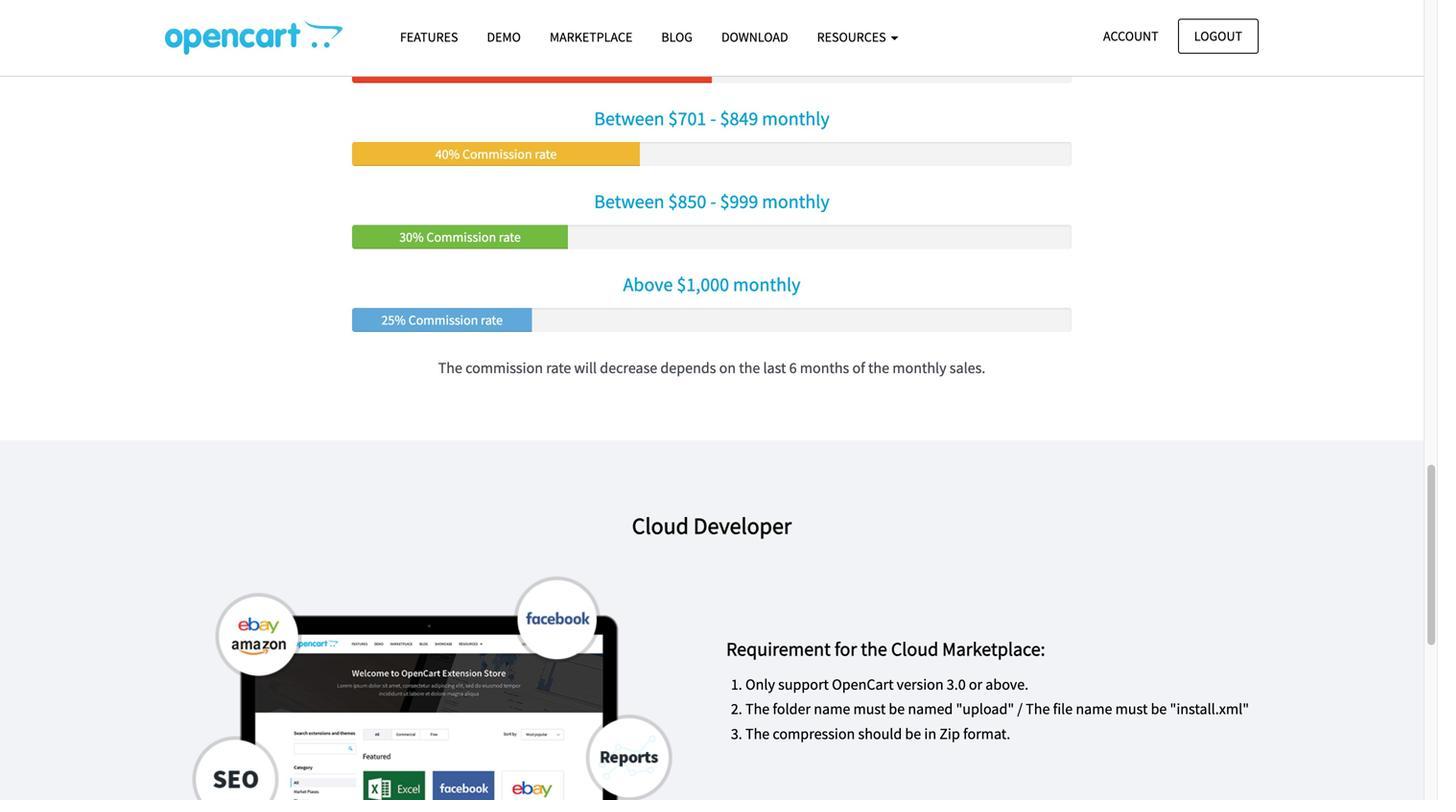 Task type: locate. For each thing, give the bounding box(es) containing it.
folder
[[773, 700, 811, 719]]

1 - from the top
[[710, 106, 716, 130]]

monthly
[[699, 23, 767, 47], [762, 106, 830, 130], [762, 189, 830, 213], [733, 272, 801, 296], [893, 358, 947, 377]]

marketplace
[[550, 28, 633, 46]]

commission right 25%
[[408, 311, 478, 329]]

rate for 25% commission rate
[[481, 311, 503, 329]]

40% commission rate
[[435, 145, 557, 163]]

name right file
[[1076, 700, 1112, 719]]

rate
[[571, 62, 593, 80], [535, 145, 557, 163], [499, 228, 521, 246], [481, 311, 503, 329], [546, 358, 571, 377]]

name
[[814, 700, 850, 719], [1076, 700, 1112, 719]]

50% commission rate progress bar
[[352, 59, 712, 83]]

commission down demo 'link'
[[498, 62, 568, 80]]

between $850 - $999 monthly
[[594, 189, 830, 213]]

support
[[778, 675, 829, 694]]

rate down 40% commission rate
[[499, 228, 521, 246]]

commission inside progress bar
[[462, 145, 532, 163]]

0 vertical spatial cloud
[[632, 511, 689, 540]]

50%
[[471, 62, 496, 80]]

the commission rate will decrease depends on the last 6 months of the monthly sales.
[[438, 358, 986, 377]]

0 horizontal spatial cloud
[[632, 511, 689, 540]]

for
[[835, 637, 857, 661]]

0 horizontal spatial name
[[814, 700, 850, 719]]

1 horizontal spatial must
[[1115, 700, 1148, 719]]

marketplace for third-party extensions image
[[165, 577, 698, 800]]

monthly right $849
[[762, 106, 830, 130]]

must down opencart
[[853, 700, 886, 719]]

1 vertical spatial cloud
[[891, 637, 939, 661]]

- right $701 in the left of the page
[[710, 106, 716, 130]]

monthly left sales.
[[893, 358, 947, 377]]

monthly right blog
[[699, 23, 767, 47]]

rate left "will"
[[546, 358, 571, 377]]

rate down marketplace link
[[571, 62, 593, 80]]

commission right 30%
[[426, 228, 496, 246]]

$1,000
[[677, 272, 729, 296]]

commission inside 50% commission rate between $701 - $849 monthly
[[498, 62, 568, 80]]

cloud up version
[[891, 637, 939, 661]]

must
[[853, 700, 886, 719], [1115, 700, 1148, 719]]

1 must from the left
[[853, 700, 886, 719]]

30% commission rate
[[399, 228, 521, 246]]

name up compression
[[814, 700, 850, 719]]

$701
[[668, 106, 706, 130]]

the right for in the bottom right of the page
[[861, 637, 887, 661]]

the
[[438, 358, 462, 377], [745, 700, 770, 719], [1026, 700, 1050, 719], [745, 724, 770, 743]]

0 vertical spatial -
[[710, 106, 716, 130]]

rate for 50% commission rate between $701 - $849 monthly
[[571, 62, 593, 80]]

the
[[739, 358, 760, 377], [868, 358, 889, 377], [861, 637, 887, 661]]

1 name from the left
[[814, 700, 850, 719]]

commission for 40% commission rate
[[462, 145, 532, 163]]

$700 monthly
[[657, 23, 767, 47]]

3.0
[[947, 675, 966, 694]]

sales.
[[950, 358, 986, 377]]

cloud
[[632, 511, 689, 540], [891, 637, 939, 661]]

0 vertical spatial between
[[594, 106, 664, 130]]

50% commission rate between $701 - $849 monthly
[[471, 62, 830, 130]]

demo link
[[473, 20, 535, 54]]

rate inside progress bar
[[535, 145, 557, 163]]

rate down 50% commission rate progress bar
[[535, 145, 557, 163]]

rate up the commission
[[481, 311, 503, 329]]

must right file
[[1115, 700, 1148, 719]]

2 name from the left
[[1076, 700, 1112, 719]]

be up should
[[889, 700, 905, 719]]

1 vertical spatial -
[[710, 189, 716, 213]]

rate inside 50% commission rate between $701 - $849 monthly
[[571, 62, 593, 80]]

marketplace:
[[942, 637, 1045, 661]]

version
[[897, 675, 944, 694]]

requirement for the cloud marketplace:
[[726, 637, 1045, 661]]

"upload"
[[956, 700, 1014, 719]]

$999
[[720, 189, 758, 213]]

- right $850
[[710, 189, 716, 213]]

1 vertical spatial between
[[594, 189, 664, 213]]

between
[[594, 106, 664, 130], [594, 189, 664, 213]]

blog
[[661, 28, 693, 46]]

only support opencart version 3.0 or above. the folder name must be named "upload" / the file name must be "install.xml" the compression should be in zip format.
[[745, 675, 1249, 743]]

the right "of"
[[868, 358, 889, 377]]

-
[[710, 106, 716, 130], [710, 189, 716, 213]]

be
[[889, 700, 905, 719], [1151, 700, 1167, 719], [905, 724, 921, 743]]

30%
[[399, 228, 424, 246]]

decrease
[[600, 358, 657, 377]]

resources link
[[803, 20, 913, 54]]

the right the on
[[739, 358, 760, 377]]

named
[[908, 700, 953, 719]]

$849
[[720, 106, 758, 130]]

between left $701 in the left of the page
[[594, 106, 664, 130]]

cloud left the "developer" at the bottom
[[632, 511, 689, 540]]

commission right 40%
[[462, 145, 532, 163]]

commission for 50% commission rate between $701 - $849 monthly
[[498, 62, 568, 80]]

depends
[[661, 358, 716, 377]]

zip
[[940, 724, 960, 743]]

cloud developer
[[632, 511, 792, 540]]

$700
[[657, 23, 695, 47]]

should
[[858, 724, 902, 743]]

40% commission rate progress bar
[[352, 142, 640, 166]]

0 horizontal spatial must
[[853, 700, 886, 719]]

1 horizontal spatial cloud
[[891, 637, 939, 661]]

only
[[745, 675, 775, 694]]

1 between from the top
[[594, 106, 664, 130]]

1 horizontal spatial name
[[1076, 700, 1112, 719]]

commission
[[498, 62, 568, 80], [462, 145, 532, 163], [426, 228, 496, 246], [408, 311, 478, 329]]

monthly inside 50% commission rate between $701 - $849 monthly
[[762, 106, 830, 130]]

2 - from the top
[[710, 189, 716, 213]]

30% commission rate progress bar
[[352, 225, 568, 249]]

resources
[[817, 28, 889, 46]]

between left $850
[[594, 189, 664, 213]]

blog link
[[647, 20, 707, 54]]

features
[[400, 28, 458, 46]]

format.
[[963, 724, 1011, 743]]

$850
[[668, 189, 706, 213]]



Task type: vqa. For each thing, say whether or not it's contained in the screenshot.
comment icon
no



Task type: describe. For each thing, give the bounding box(es) containing it.
months
[[800, 358, 849, 377]]

file
[[1053, 700, 1073, 719]]

25%
[[381, 311, 406, 329]]

opencart
[[832, 675, 894, 694]]

2 must from the left
[[1115, 700, 1148, 719]]

last
[[763, 358, 786, 377]]

- inside 50% commission rate between $701 - $849 monthly
[[710, 106, 716, 130]]

how to be a seller of opencart? image
[[165, 20, 343, 55]]

/
[[1017, 700, 1023, 719]]

logout link
[[1178, 19, 1259, 54]]

40%
[[435, 145, 460, 163]]

rate for 30% commission rate
[[499, 228, 521, 246]]

or
[[969, 675, 983, 694]]

demo
[[487, 28, 521, 46]]

"install.xml"
[[1170, 700, 1249, 719]]

25% commission rate progress bar
[[352, 308, 532, 332]]

requirement
[[726, 637, 831, 661]]

commission
[[465, 358, 543, 377]]

2 between from the top
[[594, 189, 664, 213]]

commission for 25% commission rate
[[408, 311, 478, 329]]

marketplace link
[[535, 20, 647, 54]]

between inside 50% commission rate between $701 - $849 monthly
[[594, 106, 664, 130]]

commission for 30% commission rate
[[426, 228, 496, 246]]

features link
[[386, 20, 473, 54]]

rate for the commission rate will decrease depends on the last 6 months of the monthly sales.
[[546, 358, 571, 377]]

download
[[721, 28, 788, 46]]

download link
[[707, 20, 803, 54]]

monthly right $1,000
[[733, 272, 801, 296]]

account
[[1103, 27, 1159, 45]]

be left the "install.xml"
[[1151, 700, 1167, 719]]

will
[[574, 358, 597, 377]]

above $1,000 monthly
[[623, 272, 801, 296]]

on
[[719, 358, 736, 377]]

developer
[[693, 511, 792, 540]]

in
[[924, 724, 937, 743]]

above
[[623, 272, 673, 296]]

6
[[789, 358, 797, 377]]

logout
[[1194, 27, 1242, 45]]

compression
[[773, 724, 855, 743]]

monthly right $999
[[762, 189, 830, 213]]

be left the in
[[905, 724, 921, 743]]

account link
[[1087, 19, 1175, 54]]

of
[[852, 358, 865, 377]]

25% commission rate
[[381, 311, 503, 329]]

rate for 40% commission rate
[[535, 145, 557, 163]]

above.
[[986, 675, 1029, 694]]



